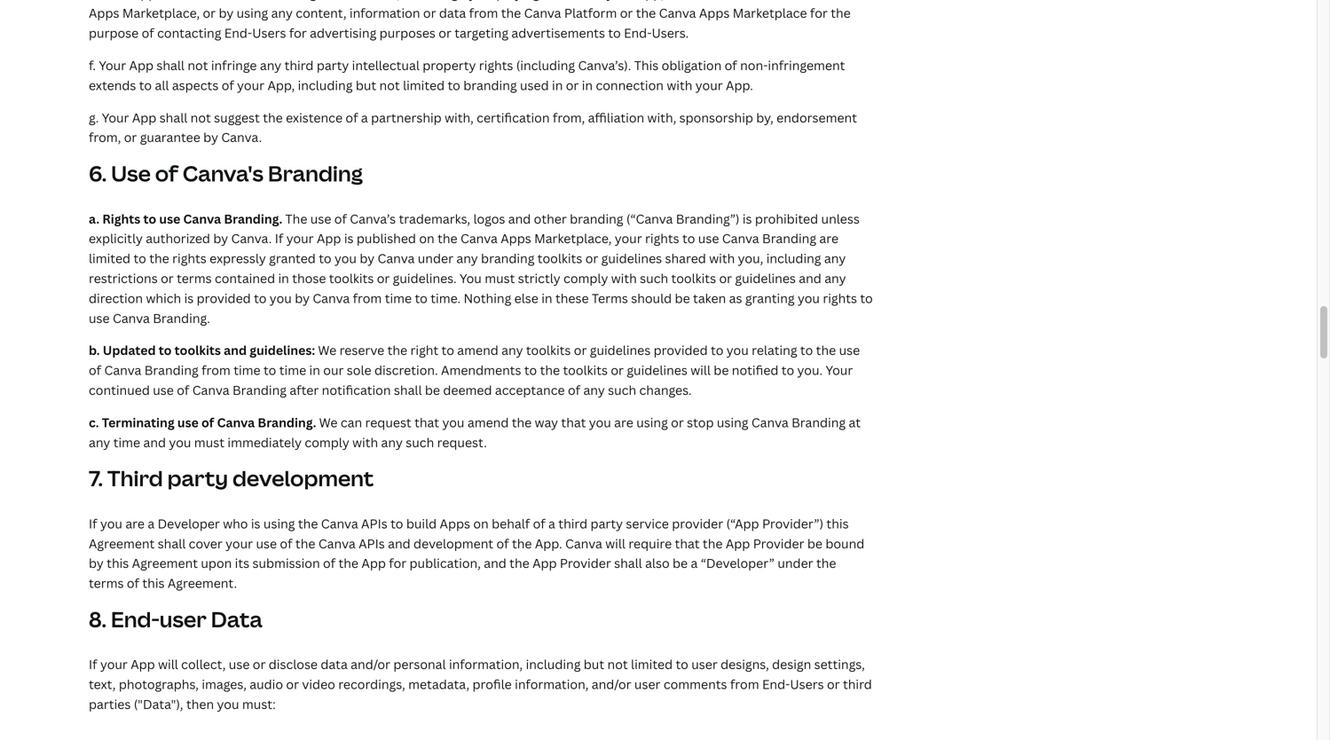 Task type: describe. For each thing, give the bounding box(es) containing it.
ads
[[543, 0, 564, 2]]

1 vertical spatial agreement
[[132, 555, 198, 572]]

if for collect,
[[89, 656, 97, 673]]

guidelines down terms
[[590, 342, 651, 359]]

6. use of canva's branding
[[89, 159, 363, 188]]

is right which
[[184, 290, 194, 307]]

with up terms
[[611, 270, 637, 287]]

you inside we reserve the right to amend any toolkits or guidelines provided to you relating to the use of canva branding from time to time in our sole discretion. amendments to the toolkits or guidelines will be notified to you. your continued use of canva branding after notification shall be deemed acceptance of any such changes.
[[727, 342, 749, 359]]

under inside if you are a developer who is using the canva apis to build apps on behalf of a third party service provider ("app provider") this agreement shall cover your use of the canva apis and development of the app. canva will require that the app provider be bound by this agreement upon its submission of the app for publication, and the app provider shall also be a "developer" under the terms of this agreement.
[[778, 555, 813, 572]]

or down published at the left of the page
[[377, 270, 390, 287]]

1 horizontal spatial that
[[561, 414, 586, 431]]

collect,
[[181, 656, 226, 673]]

0 vertical spatial apis
[[361, 515, 388, 532]]

are inside if you are a developer who is using the canva apis to build apps on behalf of a third party service provider ("app provider") this agreement shall cover your use of the canva apis and development of the app. canva will require that the app provider be bound by this agreement upon its submission of the app for publication, and the app provider shall also be a "developer" under the terms of this agreement.
[[125, 515, 145, 532]]

provider
[[672, 515, 723, 532]]

your down "the"
[[286, 230, 314, 247]]

photographs,
[[119, 676, 199, 693]]

suggest
[[214, 109, 260, 126]]

expressly
[[210, 250, 266, 267]]

third inside if you are a developer who is using the canva apis to build apps on behalf of a third party service provider ("app provider") this agreement shall cover your use of the canva apis and development of the app. canva will require that the app provider be bound by this agreement upon its submission of the app for publication, and the app provider shall also be a "developer" under the terms of this agreement.
[[559, 515, 588, 532]]

require
[[629, 535, 672, 552]]

in right else
[[542, 290, 553, 307]]

canva down direction in the top left of the page
[[113, 310, 150, 326]]

including inside the use of canva's trademarks, logos and other branding ("canva branding") is prohibited unless explicitly authorized by canva. if your app is published on the canva apps marketplace, your rights to use canva branding are limited to the rights expressly granted to you by canva under any branding toolkits or guidelines shared with you, including any restrictions or terms contained in those toolkits or guidelines. you must strictly comply with such toolkits or guidelines and any direction which is provided to you by canva from time to time. nothing else in these terms should be taken as granting you rights to use canva branding.
[[767, 250, 821, 267]]

amend for to
[[457, 342, 499, 359]]

canva up obligation
[[690, 0, 728, 2]]

be right also
[[673, 555, 688, 572]]

or up audio
[[253, 656, 266, 673]]

app, inside f. your app shall not infringe any third party intellectual property rights (including canva's). this obligation of non-infringement extends to all aspects of your app, including but not limited to branding used in or in connection with your app.
[[268, 77, 295, 94]]

shall inside f. your app shall not infringe any third party intellectual property rights (including canva's). this obligation of non-infringement extends to all aspects of your app, including but not limited to branding used in or in connection with your app.
[[157, 57, 185, 74]]

connection
[[596, 77, 664, 94]]

with inside f. your app shall not infringe any third party intellectual property rights (including canva's). this obligation of non-infringement extends to all aspects of your app, including but not limited to branding used in or in connection with your app.
[[667, 77, 693, 94]]

c. terminating use of canva branding.
[[89, 414, 319, 431]]

not for infringe
[[188, 57, 208, 74]]

or down settings,
[[827, 676, 840, 693]]

end- right '8.'
[[111, 605, 160, 634]]

of up 8. end-user data
[[127, 575, 139, 592]]

if inside the use of canva's trademarks, logos and other branding ("canva branding") is prohibited unless explicitly authorized by canva. if your app is published on the canva apps marketplace, your rights to use canva branding are limited to the rights expressly granted to you by canva under any branding toolkits or guidelines shared with you, including any restrictions or terms contained in those toolkits or guidelines. you must strictly comply with such toolkits or guidelines and any direction which is provided to you by canva from time to time. nothing else in these terms should be taken as granting you rights to use canva branding.
[[275, 230, 283, 247]]

third inside f. your app shall not infringe any third party intellectual property rights (including canva's). this obligation of non-infringement extends to all aspects of your app, including but not limited to branding used in or in connection with your app.
[[285, 57, 314, 74]]

authorized
[[146, 230, 210, 247]]

canva down logos
[[461, 230, 498, 247]]

1 vertical spatial from,
[[89, 129, 121, 146]]

development inside if you are a developer who is using the canva apis to build apps on behalf of a third party service provider ("app provider") this agreement shall cover your use of the canva apis and development of the app. canva will require that the app provider be bound by this agreement upon its submission of the app for publication, and the app provider shall also be a "developer" under the terms of this agreement.
[[414, 535, 494, 552]]

property
[[423, 57, 476, 74]]

canva inside 'we can request that you amend the way that you are using or stop using canva branding at any time and you must immediately comply with any such request.'
[[752, 414, 789, 431]]

and left guidelines:
[[224, 342, 247, 359]]

all
[[155, 77, 169, 94]]

app inside if your app will collect, use or disclose data and/or personal information, including but not limited to user designs, design settings, text, photographs, images, audio or video recordings, metadata, profile information, and/or user comments from end-users or third parties ("data"), then you must:
[[131, 656, 155, 673]]

canva left require on the bottom of the page
[[565, 535, 603, 552]]

or up "purposes"
[[423, 5, 436, 21]]

app, inside e. your app shall not serve advertising to end-users, including by displaying ads within your app, the canva platform or the canva apps marketplace, or by using any content, information or data from the canva platform or the canva apps marketplace for the purpose of contacting end-users for advertising purposes or targeting advertisements to end-users.
[[637, 0, 664, 2]]

you
[[460, 270, 482, 287]]

shall inside we reserve the right to amend any toolkits or guidelines provided to you relating to the use of canva branding from time to time in our sole discretion. amendments to the toolkits or guidelines will be notified to you. your continued use of canva branding after notification shall be deemed acceptance of any such changes.
[[394, 382, 422, 398]]

granting
[[745, 290, 795, 307]]

the
[[285, 210, 307, 227]]

by down published at the left of the page
[[360, 250, 375, 267]]

app inside e. your app shall not serve advertising to end-users, including by displaying ads within your app, the canva platform or the canva apps marketplace, or by using any content, information or data from the canva platform or the canva apps marketplace for the purpose of contacting end-users for advertising purposes or targeting advertisements to end-users.
[[132, 0, 157, 2]]

you up request.
[[442, 414, 465, 431]]

displaying
[[479, 0, 540, 2]]

is left prohibited
[[743, 210, 752, 227]]

of down behalf
[[497, 535, 509, 552]]

1 vertical spatial and/or
[[592, 676, 632, 693]]

you down c. terminating use of canva branding.
[[169, 434, 191, 451]]

stop
[[687, 414, 714, 431]]

if for developer
[[89, 515, 97, 532]]

2 horizontal spatial this
[[827, 515, 849, 532]]

to inside if your app will collect, use or disclose data and/or personal information, including but not limited to user designs, design settings, text, photographs, images, audio or video recordings, metadata, profile information, and/or user comments from end-users or third parties ("data"), then you must:
[[676, 656, 689, 673]]

canva's).
[[578, 57, 631, 74]]

will inside if you are a developer who is using the canva apis to build apps on behalf of a third party service provider ("app provider") this agreement shall cover your use of the canva apis and development of the app. canva will require that the app provider be bound by this agreement upon its submission of the app for publication, and the app provider shall also be a "developer" under the terms of this agreement.
[[606, 535, 626, 552]]

your inside if you are a developer who is using the canva apis to build apps on behalf of a third party service provider ("app provider") this agreement shall cover your use of the canva apis and development of the app. canva will require that the app provider be bound by this agreement upon its submission of the app for publication, and the app provider shall also be a "developer" under the terms of this agreement.
[[226, 535, 253, 552]]

by down the those
[[295, 290, 310, 307]]

be down provider")
[[808, 535, 823, 552]]

on inside the use of canva's trademarks, logos and other branding ("canva branding") is prohibited unless explicitly authorized by canva. if your app is published on the canva apps marketplace, your rights to use canva branding are limited to the rights expressly granted to you by canva under any branding toolkits or guidelines shared with you, including any restrictions or terms contained in those toolkits or guidelines. you must strictly comply with such toolkits or guidelines and any direction which is provided to you by canva from time to time. nothing else in these terms should be taken as granting you rights to use canva branding.
[[419, 230, 435, 247]]

6.
[[89, 159, 107, 188]]

you down contained
[[270, 290, 292, 307]]

publication,
[[410, 555, 481, 572]]

sponsorship
[[680, 109, 753, 126]]

your inside we reserve the right to amend any toolkits or guidelines provided to you relating to the use of canva branding from time to time in our sole discretion. amendments to the toolkits or guidelines will be notified to you. your continued use of canva branding after notification shall be deemed acceptance of any such changes.
[[826, 362, 853, 379]]

a.
[[89, 210, 100, 227]]

endorsement
[[777, 109, 857, 126]]

must inside the use of canva's trademarks, logos and other branding ("canva branding") is prohibited unless explicitly authorized by canva. if your app is published on the canva apps marketplace, your rights to use canva branding are limited to the rights expressly granted to you by canva under any branding toolkits or guidelines shared with you, including any restrictions or terms contained in those toolkits or guidelines. you must strictly comply with such toolkits or guidelines and any direction which is provided to you by canva from time to time. nothing else in these terms should be taken as granting you rights to use canva branding.
[[485, 270, 515, 287]]

2 horizontal spatial user
[[692, 656, 718, 673]]

you right way on the left of page
[[589, 414, 611, 431]]

service
[[626, 515, 669, 532]]

request
[[365, 414, 412, 431]]

content,
[[296, 5, 347, 21]]

7.
[[89, 464, 103, 493]]

or up "as"
[[719, 270, 732, 287]]

("data"),
[[134, 696, 183, 713]]

using inside if you are a developer who is using the canva apis to build apps on behalf of a third party service provider ("app provider") this agreement shall cover your use of the canva apis and development of the app. canva will require that the app provider be bound by this agreement upon its submission of the app for publication, and the app provider shall also be a "developer" under the terms of this agreement.
[[264, 515, 295, 532]]

right
[[410, 342, 439, 359]]

provider")
[[762, 515, 824, 532]]

use right terminating
[[177, 414, 199, 431]]

non-
[[740, 57, 768, 74]]

of right acceptance
[[568, 382, 580, 398]]

as
[[729, 290, 742, 307]]

not for suggest
[[191, 109, 211, 126]]

branding")
[[676, 210, 740, 227]]

not for serve
[[191, 0, 211, 2]]

branding up "the"
[[268, 159, 363, 188]]

be left notified
[[714, 362, 729, 379]]

on inside if you are a developer who is using the canva apis to build apps on behalf of a third party service provider ("app provider") this agreement shall cover your use of the canva apis and development of the app. canva will require that the app provider be bound by this agreement upon its submission of the app for publication, and the app provider shall also be a "developer" under the terms of this agreement.
[[473, 515, 489, 532]]

your down infringe
[[237, 77, 265, 94]]

or up property
[[439, 24, 452, 41]]

by inside if you are a developer who is using the canva apis to build apps on behalf of a third party service provider ("app provider") this agreement shall cover your use of the canva apis and development of the app. canva will require that the app provider be bound by this agreement upon its submission of the app for publication, and the app provider shall also be a "developer" under the terms of this agreement.
[[89, 555, 104, 572]]

end- up this
[[624, 24, 652, 41]]

8. end-user data
[[89, 605, 262, 634]]

with left you,
[[709, 250, 735, 267]]

1 horizontal spatial provider
[[753, 535, 805, 552]]

which
[[146, 290, 181, 307]]

0 horizontal spatial provider
[[560, 555, 611, 572]]

of down infringe
[[222, 77, 234, 94]]

branding down b. updated to toolkits and guidelines:
[[144, 362, 199, 379]]

nothing
[[464, 290, 511, 307]]

0 vertical spatial from,
[[553, 109, 585, 126]]

rights right the granting
[[823, 290, 857, 307]]

comply inside the use of canva's trademarks, logos and other branding ("canva branding") is prohibited unless explicitly authorized by canva. if your app is published on the canva apps marketplace, your rights to use canva branding are limited to the rights expressly granted to you by canva under any branding toolkits or guidelines shared with you, including any restrictions or terms contained in those toolkits or guidelines. you must strictly comply with such toolkits or guidelines and any direction which is provided to you by canva from time to time. nothing else in these terms should be taken as granting you rights to use canva branding.
[[564, 270, 608, 287]]

canva down published at the left of the page
[[378, 250, 415, 267]]

(including
[[516, 57, 575, 74]]

way
[[535, 414, 558, 431]]

data
[[211, 605, 262, 634]]

shall inside e. your app shall not serve advertising to end-users, including by displaying ads within your app, the canva platform or the canva apps marketplace, or by using any content, information or data from the canva platform or the canva apps marketplace for the purpose of contacting end-users for advertising purposes or targeting advertisements to end-users.
[[160, 0, 188, 2]]

of inside g. your app shall not suggest the existence of a partnership with, certification from, affiliation with, sponsorship by, endorsement from, or guarantee by canva.
[[346, 109, 358, 126]]

such inside the use of canva's trademarks, logos and other branding ("canva branding") is prohibited unless explicitly authorized by canva. if your app is published on the canva apps marketplace, your rights to use canva branding are limited to the rights expressly granted to you by canva under any branding toolkits or guidelines shared with you, including any restrictions or terms contained in those toolkits or guidelines. you must strictly comply with such toolkits or guidelines and any direction which is provided to you by canva from time to time. nothing else in these terms should be taken as granting you rights to use canva branding.
[[640, 270, 668, 287]]

agreement.
[[168, 575, 237, 592]]

0 vertical spatial for
[[810, 5, 828, 21]]

and inside 'we can request that you amend the way that you are using or stop using canva branding at any time and you must immediately comply with any such request.'
[[143, 434, 166, 451]]

the inside g. your app shall not suggest the existence of a partnership with, certification from, affiliation with, sponsorship by, endorsement from, or guarantee by canva.
[[263, 109, 283, 126]]

use up authorized
[[159, 210, 180, 227]]

changes.
[[639, 382, 692, 398]]

use inside if you are a developer who is using the canva apis to build apps on behalf of a third party service provider ("app provider") this agreement shall cover your use of the canva apis and development of the app. canva will require that the app provider be bound by this agreement upon its submission of the app for publication, and the app provider shall also be a "developer" under the terms of this agreement.
[[256, 535, 277, 552]]

("app
[[726, 515, 759, 532]]

rights
[[102, 210, 140, 227]]

purposes
[[380, 24, 436, 41]]

using right stop
[[717, 414, 749, 431]]

in down the canva's).
[[582, 77, 593, 94]]

end- inside if your app will collect, use or disclose data and/or personal information, including but not limited to user designs, design settings, text, photographs, images, audio or video recordings, metadata, profile information, and/or user comments from end-users or third parties ("data"), then you must:
[[762, 676, 790, 693]]

canva up users.
[[659, 5, 696, 21]]

but inside if your app will collect, use or disclose data and/or personal information, including but not limited to user designs, design settings, text, photographs, images, audio or video recordings, metadata, profile information, and/or user comments from end-users or third parties ("data"), then you must:
[[584, 656, 605, 673]]

will inside if your app will collect, use or disclose data and/or personal information, including but not limited to user designs, design settings, text, photographs, images, audio or video recordings, metadata, profile information, and/or user comments from end-users or third parties ("data"), then you must:
[[158, 656, 178, 673]]

terms inside the use of canva's trademarks, logos and other branding ("canva branding") is prohibited unless explicitly authorized by canva. if your app is published on the canva apps marketplace, your rights to use canva branding are limited to the rights expressly granted to you by canva under any branding toolkits or guidelines shared with you, including any restrictions or terms contained in those toolkits or guidelines. you must strictly comply with such toolkits or guidelines and any direction which is provided to you by canva from time to time. nothing else in these terms should be taken as granting you rights to use canva branding.
[[177, 270, 212, 287]]

purpose
[[89, 24, 139, 41]]

guidelines up changes.
[[627, 362, 688, 379]]

or up which
[[161, 270, 174, 287]]

canva. inside the use of canva's trademarks, logos and other branding ("canva branding") is prohibited unless explicitly authorized by canva. if your app is published on the canva apps marketplace, your rights to use canva branding are limited to the rights expressly granted to you by canva under any branding toolkits or guidelines shared with you, including any restrictions or terms contained in those toolkits or guidelines. you must strictly comply with such toolkits or guidelines and any direction which is provided to you by canva from time to time. nothing else in these terms should be taken as granting you rights to use canva branding.
[[231, 230, 272, 247]]

users inside if your app will collect, use or disclose data and/or personal information, including but not limited to user designs, design settings, text, photographs, images, audio or video recordings, metadata, profile information, and/or user comments from end-users or third parties ("data"), then you must:
[[790, 676, 824, 693]]

its
[[235, 555, 250, 572]]

continued
[[89, 382, 150, 398]]

targeting
[[455, 24, 509, 41]]

canva. inside g. your app shall not suggest the existence of a partnership with, certification from, affiliation with, sponsorship by, endorsement from, or guarantee by canva.
[[221, 129, 262, 146]]

1 vertical spatial information,
[[515, 676, 589, 693]]

granted
[[269, 250, 316, 267]]

or down terms
[[611, 362, 624, 379]]

0 horizontal spatial that
[[415, 414, 439, 431]]

apps left marketplace
[[699, 5, 730, 21]]

are inside the use of canva's trademarks, logos and other branding ("canva branding") is prohibited unless explicitly authorized by canva. if your app is published on the canva apps marketplace, your rights to use canva branding are limited to the rights expressly granted to you by canva under any branding toolkits or guidelines shared with you, including any restrictions or terms contained in those toolkits or guidelines. you must strictly comply with such toolkits or guidelines and any direction which is provided to you by canva from time to time. nothing else in these terms should be taken as granting you rights to use canva branding.
[[820, 230, 839, 247]]

you inside if your app will collect, use or disclose data and/or personal information, including but not limited to user designs, design settings, text, photographs, images, audio or video recordings, metadata, profile information, and/or user comments from end-users or third parties ("data"), then you must:
[[217, 696, 239, 713]]

immediately
[[228, 434, 302, 451]]

of down b.
[[89, 362, 101, 379]]

a right also
[[691, 555, 698, 572]]

1 vertical spatial platform
[[564, 5, 617, 21]]

is inside if you are a developer who is using the canva apis to build apps on behalf of a third party service provider ("app provider") this agreement shall cover your use of the canva apis and development of the app. canva will require that the app provider be bound by this agreement upon its submission of the app for publication, and the app provider shall also be a "developer" under the terms of this agreement.
[[251, 515, 261, 532]]

using down changes.
[[637, 414, 668, 431]]

by up "expressly"
[[213, 230, 228, 247]]

serve
[[214, 0, 247, 2]]

app. inside f. your app shall not infringe any third party intellectual property rights (including canva's). this obligation of non-infringement extends to all aspects of your app, including but not limited to branding used in or in connection with your app.
[[726, 77, 753, 94]]

users inside e. your app shall not serve advertising to end-users, including by displaying ads within your app, the canva platform or the canva apps marketplace, or by using any content, information or data from the canva platform or the canva apps marketplace for the purpose of contacting end-users for advertising purposes or targeting advertisements to end-users.
[[252, 24, 286, 41]]

1 horizontal spatial user
[[635, 676, 661, 693]]

and down prohibited
[[799, 270, 822, 287]]

1 vertical spatial advertising
[[310, 24, 377, 41]]

your inside e. your app shall not serve advertising to end-users, including by displaying ads within your app, the canva platform or the canva apps marketplace, or by using any content, information or data from the canva platform or the canva apps marketplace for the purpose of contacting end-users for advertising purposes or targeting advertisements to end-users.
[[607, 0, 634, 2]]

at
[[849, 414, 861, 431]]

of right submission
[[323, 555, 336, 572]]

time inside the use of canva's trademarks, logos and other branding ("canva branding") is prohibited unless explicitly authorized by canva. if your app is published on the canva apps marketplace, your rights to use canva branding are limited to the rights expressly granted to you by canva under any branding toolkits or guidelines shared with you, including any restrictions or terms contained in those toolkits or guidelines. you must strictly comply with such toolkits or guidelines and any direction which is provided to you by canva from time to time. nothing else in these terms should be taken as granting you rights to use canva branding.
[[385, 290, 412, 307]]

such inside we reserve the right to amend any toolkits or guidelines provided to you relating to the use of canva branding from time to time in our sole discretion. amendments to the toolkits or guidelines will be notified to you. your continued use of canva branding after notification shall be deemed acceptance of any such changes.
[[608, 382, 636, 398]]

use down direction in the top left of the page
[[89, 310, 110, 326]]

of up submission
[[280, 535, 292, 552]]

or down these
[[574, 342, 587, 359]]

c.
[[89, 414, 99, 431]]

canva up continued
[[104, 362, 141, 379]]

branding left after
[[233, 382, 287, 398]]

profile
[[473, 676, 512, 693]]

be inside the use of canva's trademarks, logos and other branding ("canva branding") is prohibited unless explicitly authorized by canva. if your app is published on the canva apps marketplace, your rights to use canva branding are limited to the rights expressly granted to you by canva under any branding toolkits or guidelines shared with you, including any restrictions or terms contained in those toolkits or guidelines. you must strictly comply with such toolkits or guidelines and any direction which is provided to you by canva from time to time. nothing else in these terms should be taken as granting you rights to use canva branding.
[[675, 290, 690, 307]]

1 with, from the left
[[445, 109, 474, 126]]

data inside e. your app shall not serve advertising to end-users, including by displaying ads within your app, the canva platform or the canva apps marketplace, or by using any content, information or data from the canva platform or the canva apps marketplace for the purpose of contacting end-users for advertising purposes or targeting advertisements to end-users.
[[439, 5, 466, 21]]

canva down ads
[[524, 5, 561, 21]]

trademarks,
[[399, 210, 470, 227]]

designs,
[[721, 656, 769, 673]]

canva up authorized
[[183, 210, 221, 227]]

audio
[[250, 676, 283, 693]]

rights down ("canva
[[645, 230, 680, 247]]

and down behalf
[[484, 555, 507, 572]]

apps inside the use of canva's trademarks, logos and other branding ("canva branding") is prohibited unless explicitly authorized by canva. if your app is published on the canva apps marketplace, your rights to use canva branding are limited to the rights expressly granted to you by canva under any branding toolkits or guidelines shared with you, including any restrictions or terms contained in those toolkits or guidelines. you must strictly comply with such toolkits or guidelines and any direction which is provided to you by canva from time to time. nothing else in these terms should be taken as granting you rights to use canva branding.
[[501, 230, 531, 247]]

1 horizontal spatial this
[[142, 575, 165, 592]]

and right logos
[[508, 210, 531, 227]]

1 vertical spatial for
[[289, 24, 307, 41]]

of up 7. third party development at the left
[[201, 414, 214, 431]]

canva's
[[350, 210, 396, 227]]

guidelines down ("canva
[[601, 250, 662, 267]]

in right 'used'
[[552, 77, 563, 94]]

we can request that you amend the way that you are using or stop using canva branding at any time and you must immediately comply with any such request.
[[89, 414, 861, 451]]

submission
[[253, 555, 320, 572]]

after
[[290, 382, 319, 398]]

a inside g. your app shall not suggest the existence of a partnership with, certification from, affiliation with, sponsorship by, endorsement from, or guarantee by canva.
[[361, 109, 368, 126]]

or up terms
[[585, 250, 598, 267]]

end- up infringe
[[224, 24, 252, 41]]

acceptance
[[495, 382, 565, 398]]

your for e.
[[102, 0, 129, 2]]

in inside we reserve the right to amend any toolkits or guidelines provided to you relating to the use of canva branding from time to time in our sole discretion. amendments to the toolkits or guidelines will be notified to you. your continued use of canva branding after notification shall be deemed acceptance of any such changes.
[[309, 362, 320, 379]]

we reserve the right to amend any toolkits or guidelines provided to you relating to the use of canva branding from time to time in our sole discretion. amendments to the toolkits or guidelines will be notified to you. your continued use of canva branding after notification shall be deemed acceptance of any such changes.
[[89, 342, 860, 398]]

use right "the"
[[310, 210, 331, 227]]

canva up immediately
[[217, 414, 255, 431]]

party inside f. your app shall not infringe any third party intellectual property rights (including canva's). this obligation of non-infringement extends to all aspects of your app, including but not limited to branding used in or in connection with your app.
[[317, 57, 349, 74]]

with inside 'we can request that you amend the way that you are using or stop using canva branding at any time and you must immediately comply with any such request.'
[[352, 434, 378, 451]]

app inside the use of canva's trademarks, logos and other branding ("canva branding") is prohibited unless explicitly authorized by canva. if your app is published on the canva apps marketplace, your rights to use canva branding are limited to the rights expressly granted to you by canva under any branding toolkits or guidelines shared with you, including any restrictions or terms contained in those toolkits or guidelines. you must strictly comply with such toolkits or guidelines and any direction which is provided to you by canva from time to time. nothing else in these terms should be taken as granting you rights to use canva branding.
[[317, 230, 341, 247]]

other
[[534, 210, 567, 227]]

existence
[[286, 109, 343, 126]]

cover
[[189, 535, 223, 552]]

marketplace
[[733, 5, 807, 21]]

developer
[[158, 515, 220, 532]]

disclose
[[269, 656, 318, 673]]

obligation
[[662, 57, 722, 74]]

any inside e. your app shall not serve advertising to end-users, including by displaying ads within your app, the canva platform or the canva apps marketplace, or by using any content, information or data from the canva platform or the canva apps marketplace for the purpose of contacting end-users for advertising purposes or targeting advertisements to end-users.
[[271, 5, 293, 21]]

from inside the use of canva's trademarks, logos and other branding ("canva branding") is prohibited unless explicitly authorized by canva. if your app is published on the canva apps marketplace, your rights to use canva branding are limited to the rights expressly granted to you by canva under any branding toolkits or guidelines shared with you, including any restrictions or terms contained in those toolkits or guidelines. you must strictly comply with such toolkits or guidelines and any direction which is provided to you by canva from time to time. nothing else in these terms should be taken as granting you rights to use canva branding.
[[353, 290, 382, 307]]

branding inside 'we can request that you amend the way that you are using or stop using canva branding at any time and you must immediately comply with any such request.'
[[792, 414, 846, 431]]

canva's
[[183, 159, 264, 188]]

if your app will collect, use or disclose data and/or personal information, including but not limited to user designs, design settings, text, photographs, images, audio or video recordings, metadata, profile information, and/or user comments from end-users or third parties ("data"), then you must:
[[89, 656, 872, 713]]

build
[[406, 515, 437, 532]]

limited inside f. your app shall not infringe any third party intellectual property rights (including canva's). this obligation of non-infringement extends to all aspects of your app, including but not limited to branding used in or in connection with your app.
[[403, 77, 445, 94]]

app. inside if you are a developer who is using the canva apis to build apps on behalf of a third party service provider ("app provider") this agreement shall cover your use of the canva apis and development of the app. canva will require that the app provider be bound by this agreement upon its submission of the app for publication, and the app provider shall also be a "developer" under the terms of this agreement.
[[535, 535, 562, 552]]

of right use
[[155, 159, 178, 188]]

terms
[[592, 290, 628, 307]]

and down build on the bottom left of page
[[388, 535, 411, 552]]

reserve
[[340, 342, 384, 359]]

guidelines.
[[393, 270, 457, 287]]

design
[[772, 656, 811, 673]]

by up targeting
[[461, 0, 476, 2]]

should
[[631, 290, 672, 307]]

branding. for of
[[258, 414, 316, 431]]

such inside 'we can request that you amend the way that you are using or stop using canva branding at any time and you must immediately comply with any such request.'
[[406, 434, 434, 451]]



Task type: vqa. For each thing, say whether or not it's contained in the screenshot.
Property
yes



Task type: locate. For each thing, give the bounding box(es) containing it.
or up the canva's).
[[620, 5, 633, 21]]

use up submission
[[256, 535, 277, 552]]

1 vertical spatial such
[[608, 382, 636, 398]]

0 horizontal spatial platform
[[564, 5, 617, 21]]

branding. inside the use of canva's trademarks, logos and other branding ("canva branding") is prohibited unless explicitly authorized by canva. if your app is published on the canva apps marketplace, your rights to use canva branding are limited to the rights expressly granted to you by canva under any branding toolkits or guidelines shared with you, including any restrictions or terms contained in those toolkits or guidelines. you must strictly comply with such toolkits or guidelines and any direction which is provided to you by canva from time to time. nothing else in these terms should be taken as granting you rights to use canva branding.
[[153, 310, 210, 326]]

0 vertical spatial agreement
[[89, 535, 155, 552]]

must
[[485, 270, 515, 287], [194, 434, 225, 451]]

amend inside we reserve the right to amend any toolkits or guidelines provided to you relating to the use of canva branding from time to time in our sole discretion. amendments to the toolkits or guidelines will be notified to you. your continued use of canva branding after notification shall be deemed acceptance of any such changes.
[[457, 342, 499, 359]]

that
[[415, 414, 439, 431], [561, 414, 586, 431], [675, 535, 700, 552]]

or down 'disclose'
[[286, 676, 299, 693]]

1 horizontal spatial comply
[[564, 270, 608, 287]]

strictly
[[518, 270, 561, 287]]

the inside 'we can request that you amend the way that you are using or stop using canva branding at any time and you must immediately comply with any such request.'
[[512, 414, 532, 431]]

if inside if you are a developer who is using the canva apis to build apps on behalf of a third party service provider ("app provider") this agreement shall cover your use of the canva apis and development of the app. canva will require that the app provider be bound by this agreement upon its submission of the app for publication, and the app provider shall also be a "developer" under the terms of this agreement.
[[89, 515, 97, 532]]

0 vertical spatial advertising
[[250, 0, 317, 2]]

for right marketplace
[[810, 5, 828, 21]]

0 horizontal spatial on
[[419, 230, 435, 247]]

advertisements
[[512, 24, 605, 41]]

provided inside we reserve the right to amend any toolkits or guidelines provided to you relating to the use of canva branding from time to time in our sole discretion. amendments to the toolkits or guidelines will be notified to you. your continued use of canva branding after notification shall be deemed acceptance of any such changes.
[[654, 342, 708, 359]]

or left stop
[[671, 414, 684, 431]]

1 vertical spatial must
[[194, 434, 225, 451]]

canva up you,
[[722, 230, 759, 247]]

0 vertical spatial comply
[[564, 270, 608, 287]]

and/or left comments at the bottom
[[592, 676, 632, 693]]

or down serve
[[203, 5, 216, 21]]

party
[[317, 57, 349, 74], [167, 464, 228, 493], [591, 515, 623, 532]]

branding. for use
[[224, 210, 282, 227]]

are left stop
[[614, 414, 634, 431]]

1 vertical spatial users
[[790, 676, 824, 693]]

those
[[292, 270, 326, 287]]

1 vertical spatial but
[[584, 656, 605, 673]]

1 horizontal spatial development
[[414, 535, 494, 552]]

for inside if you are a developer who is using the canva apis to build apps on behalf of a third party service provider ("app provider") this agreement shall cover your use of the canva apis and development of the app. canva will require that the app provider be bound by this agreement upon its submission of the app for publication, and the app provider shall also be a "developer" under the terms of this agreement.
[[389, 555, 407, 572]]

1 vertical spatial development
[[414, 535, 494, 552]]

you up notified
[[727, 342, 749, 359]]

the use of canva's trademarks, logos and other branding ("canva branding") is prohibited unless explicitly authorized by canva. if your app is published on the canva apps marketplace, your rights to use canva branding are limited to the rights expressly granted to you by canva under any branding toolkits or guidelines shared with you, including any restrictions or terms contained in those toolkits or guidelines. you must strictly comply with such toolkits or guidelines and any direction which is provided to you by canva from time to time. nothing else in these terms should be taken as granting you rights to use canva branding.
[[89, 210, 873, 326]]

1 vertical spatial terms
[[89, 575, 124, 592]]

0 horizontal spatial will
[[158, 656, 178, 673]]

marketplace, down other
[[534, 230, 612, 247]]

0 horizontal spatial third
[[285, 57, 314, 74]]

app,
[[637, 0, 664, 2], [268, 77, 295, 94]]

2 horizontal spatial are
[[820, 230, 839, 247]]

of inside the use of canva's trademarks, logos and other branding ("canva branding") is prohibited unless explicitly authorized by canva. if your app is published on the canva apps marketplace, your rights to use canva branding are limited to the rights expressly granted to you by canva under any branding toolkits or guidelines shared with you, including any restrictions or terms contained in those toolkits or guidelines. you must strictly comply with such toolkits or guidelines and any direction which is provided to you by canva from time to time. nothing else in these terms should be taken as granting you rights to use canva branding.
[[334, 210, 347, 227]]

amendments
[[441, 362, 521, 379]]

certification
[[477, 109, 550, 126]]

app, up existence
[[268, 77, 295, 94]]

end-
[[335, 0, 363, 2], [224, 24, 252, 41], [624, 24, 652, 41], [111, 605, 160, 634], [762, 676, 790, 693]]

0 horizontal spatial from,
[[89, 129, 121, 146]]

0 horizontal spatial for
[[289, 24, 307, 41]]

users up infringe
[[252, 24, 286, 41]]

time
[[385, 290, 412, 307], [234, 362, 261, 379], [279, 362, 306, 379], [113, 434, 140, 451]]

notified
[[732, 362, 779, 379]]

you down images,
[[217, 696, 239, 713]]

to inside if you are a developer who is using the canva apis to build apps on behalf of a third party service provider ("app provider") this agreement shall cover your use of the canva apis and development of the app. canva will require that the app provider be bound by this agreement upon its submission of the app for publication, and the app provider shall also be a "developer" under the terms of this agreement.
[[391, 515, 403, 532]]

your up the extends
[[99, 57, 126, 74]]

1 horizontal spatial provided
[[654, 342, 708, 359]]

0 vertical spatial are
[[820, 230, 839, 247]]

0 horizontal spatial comply
[[305, 434, 349, 451]]

provider down provider")
[[753, 535, 805, 552]]

from down b. updated to toolkits and guidelines:
[[202, 362, 231, 379]]

from inside e. your app shall not serve advertising to end-users, including by displaying ads within your app, the canva platform or the canva apps marketplace, or by using any content, information or data from the canva platform or the canva apps marketplace for the purpose of contacting end-users for advertising purposes or targeting advertisements to end-users.
[[469, 5, 498, 21]]

app inside g. your app shall not suggest the existence of a partnership with, certification from, affiliation with, sponsorship by, endorsement from, or guarantee by canva.
[[132, 109, 156, 126]]

your right e.
[[102, 0, 129, 2]]

0 horizontal spatial and/or
[[351, 656, 390, 673]]

time inside 'we can request that you amend the way that you are using or stop using canva branding at any time and you must immediately comply with any such request.'
[[113, 434, 140, 451]]

0 vertical spatial provider
[[753, 535, 805, 552]]

text,
[[89, 676, 116, 693]]

0 vertical spatial users
[[252, 24, 286, 41]]

1 vertical spatial on
[[473, 515, 489, 532]]

we inside we reserve the right to amend any toolkits or guidelines provided to you relating to the use of canva branding from time to time in our sole discretion. amendments to the toolkits or guidelines will be notified to you. your continued use of canva branding after notification shall be deemed acceptance of any such changes.
[[318, 342, 337, 359]]

not inside e. your app shall not serve advertising to end-users, including by displaying ads within your app, the canva platform or the canva apps marketplace, or by using any content, information or data from the canva platform or the canva apps marketplace for the purpose of contacting end-users for advertising purposes or targeting advertisements to end-users.
[[191, 0, 211, 2]]

0 horizontal spatial provided
[[197, 290, 251, 307]]

is down canva's
[[344, 230, 354, 247]]

0 horizontal spatial such
[[406, 434, 434, 451]]

if
[[275, 230, 283, 247], [89, 515, 97, 532], [89, 656, 97, 673]]

guidelines up the granting
[[735, 270, 796, 287]]

direction
[[89, 290, 143, 307]]

data inside if your app will collect, use or disclose data and/or personal information, including but not limited to user designs, design settings, text, photographs, images, audio or video recordings, metadata, profile information, and/or user comments from end-users or third parties ("data"), then you must:
[[321, 656, 348, 673]]

we for b. updated to toolkits and guidelines:
[[318, 342, 337, 359]]

end- down design
[[762, 676, 790, 693]]

1 horizontal spatial platform
[[731, 0, 783, 2]]

rights down targeting
[[479, 57, 513, 74]]

restrictions
[[89, 270, 158, 287]]

1 horizontal spatial but
[[584, 656, 605, 673]]

shall down "developer"
[[158, 535, 186, 552]]

marketplace, up "contacting"
[[122, 5, 200, 21]]

rights inside f. your app shall not infringe any third party intellectual property rights (including canva's). this obligation of non-infringement extends to all aspects of your app, including but not limited to branding used in or in connection with your app.
[[479, 57, 513, 74]]

using
[[237, 5, 268, 21], [637, 414, 668, 431], [717, 414, 749, 431], [264, 515, 295, 532]]

our
[[323, 362, 344, 379]]

end- up content,
[[335, 0, 363, 2]]

use up terminating
[[153, 382, 174, 398]]

by,
[[756, 109, 774, 126]]

in left our
[[309, 362, 320, 379]]

0 horizontal spatial app,
[[268, 77, 295, 94]]

or down (including
[[566, 77, 579, 94]]

we left can
[[319, 414, 338, 431]]

e.
[[89, 0, 99, 2]]

comments
[[664, 676, 727, 693]]

1 horizontal spatial will
[[606, 535, 626, 552]]

your inside if your app will collect, use or disclose data and/or personal information, including but not limited to user designs, design settings, text, photographs, images, audio or video recordings, metadata, profile information, and/or user comments from end-users or third parties ("data"), then you must:
[[100, 656, 128, 673]]

notification
[[322, 382, 391, 398]]

0 vertical spatial but
[[356, 77, 376, 94]]

who
[[223, 515, 248, 532]]

1 horizontal spatial with,
[[647, 109, 677, 126]]

such down the request
[[406, 434, 434, 451]]

users.
[[652, 24, 689, 41]]

you,
[[738, 250, 764, 267]]

1 vertical spatial branding
[[570, 210, 623, 227]]

2 with, from the left
[[647, 109, 677, 126]]

third
[[107, 464, 163, 493]]

1 horizontal spatial party
[[317, 57, 349, 74]]

you right the granting
[[798, 290, 820, 307]]

your down obligation
[[696, 77, 723, 94]]

of inside e. your app shall not serve advertising to end-users, including by displaying ads within your app, the canva platform or the canva apps marketplace, or by using any content, information or data from the canva platform or the canva apps marketplace for the purpose of contacting end-users for advertising purposes or targeting advertisements to end-users.
[[142, 24, 154, 41]]

canva up submission
[[318, 535, 356, 552]]

provided
[[197, 290, 251, 307], [654, 342, 708, 359]]

0 vertical spatial terms
[[177, 270, 212, 287]]

2 vertical spatial branding.
[[258, 414, 316, 431]]

canva down notified
[[752, 414, 789, 431]]

but inside f. your app shall not infringe any third party intellectual property rights (including canva's). this obligation of non-infringement extends to all aspects of your app, including but not limited to branding used in or in connection with your app.
[[356, 77, 376, 94]]

1 vertical spatial canva.
[[231, 230, 272, 247]]

branding right other
[[570, 210, 623, 227]]

1 vertical spatial apis
[[359, 535, 385, 552]]

canva up infringement at the top
[[825, 0, 862, 2]]

of left non-
[[725, 57, 737, 74]]

by up '8.'
[[89, 555, 104, 572]]

your inside g. your app shall not suggest the existence of a partnership with, certification from, affiliation with, sponsorship by, endorsement from, or guarantee by canva.
[[102, 109, 129, 126]]

must inside 'we can request that you amend the way that you are using or stop using canva branding at any time and you must immediately comply with any such request.'
[[194, 434, 225, 451]]

0 vertical spatial and/or
[[351, 656, 390, 673]]

app inside f. your app shall not infringe any third party intellectual property rights (including canva's). this obligation of non-infringement extends to all aspects of your app, including but not limited to branding used in or in connection with your app.
[[129, 57, 154, 74]]

2 vertical spatial if
[[89, 656, 97, 673]]

including inside e. your app shall not serve advertising to end-users, including by displaying ads within your app, the canva platform or the canva apps marketplace, or by using any content, information or data from the canva platform or the canva apps marketplace for the purpose of contacting end-users for advertising purposes or targeting advertisements to end-users.
[[403, 0, 458, 2]]

2 vertical spatial this
[[142, 575, 165, 592]]

0 vertical spatial canva.
[[221, 129, 262, 146]]

partnership
[[371, 109, 442, 126]]

from inside if your app will collect, use or disclose data and/or personal information, including but not limited to user designs, design settings, text, photographs, images, audio or video recordings, metadata, profile information, and/or user comments from end-users or third parties ("data"), then you must:
[[730, 676, 759, 693]]

parties
[[89, 696, 131, 713]]

this
[[634, 57, 659, 74]]

data up video
[[321, 656, 348, 673]]

7. third party development
[[89, 464, 374, 493]]

discretion.
[[375, 362, 438, 379]]

your right 'within' at the top of page
[[607, 0, 634, 2]]

1 vertical spatial amend
[[468, 414, 509, 431]]

by inside g. your app shall not suggest the existence of a partnership with, certification from, affiliation with, sponsorship by, endorsement from, or guarantee by canva.
[[203, 129, 218, 146]]

branding inside f. your app shall not infringe any third party intellectual property rights (including canva's). this obligation of non-infringement extends to all aspects of your app, including but not limited to branding used in or in connection with your app.
[[464, 77, 517, 94]]

third up existence
[[285, 57, 314, 74]]

a. rights to use canva branding.
[[89, 210, 285, 227]]

that inside if you are a developer who is using the canva apis to build apps on behalf of a third party service provider ("app provider") this agreement shall cover your use of the canva apis and development of the app. canva will require that the app provider be bound by this agreement upon its submission of the app for publication, and the app provider shall also be a "developer" under the terms of this agreement.
[[675, 535, 700, 552]]

0 vertical spatial will
[[691, 362, 711, 379]]

1 horizontal spatial such
[[608, 382, 636, 398]]

canva down the those
[[313, 290, 350, 307]]

2 vertical spatial for
[[389, 555, 407, 572]]

or
[[786, 0, 799, 2], [203, 5, 216, 21], [423, 5, 436, 21], [620, 5, 633, 21], [439, 24, 452, 41], [566, 77, 579, 94], [124, 129, 137, 146], [585, 250, 598, 267], [161, 270, 174, 287], [377, 270, 390, 287], [719, 270, 732, 287], [574, 342, 587, 359], [611, 362, 624, 379], [671, 414, 684, 431], [253, 656, 266, 673], [286, 676, 299, 693], [827, 676, 840, 693]]

use down branding")
[[698, 230, 719, 247]]

infringe
[[211, 57, 257, 74]]

with,
[[445, 109, 474, 126], [647, 109, 677, 126]]

we for c. terminating use of canva branding.
[[319, 414, 338, 431]]

else
[[514, 290, 539, 307]]

for down build on the bottom left of page
[[389, 555, 407, 572]]

1 vertical spatial party
[[167, 464, 228, 493]]

of right existence
[[346, 109, 358, 126]]

1 horizontal spatial third
[[559, 515, 588, 532]]

use inside if your app will collect, use or disclose data and/or personal information, including but not limited to user designs, design settings, text, photographs, images, audio or video recordings, metadata, profile information, and/or user comments from end-users or third parties ("data"), then you must:
[[229, 656, 250, 673]]

your
[[102, 0, 129, 2], [99, 57, 126, 74], [102, 109, 129, 126], [826, 362, 853, 379]]

canva.
[[221, 129, 262, 146], [231, 230, 272, 247]]

0 vertical spatial user
[[160, 605, 207, 634]]

1 vertical spatial branding.
[[153, 310, 210, 326]]

data up targeting
[[439, 5, 466, 21]]

2 horizontal spatial that
[[675, 535, 700, 552]]

or inside 'we can request that you amend the way that you are using or stop using canva branding at any time and you must immediately comply with any such request.'
[[671, 414, 684, 431]]

1 horizontal spatial data
[[439, 5, 466, 21]]

then
[[186, 696, 214, 713]]

1 vertical spatial will
[[606, 535, 626, 552]]

2 vertical spatial branding
[[481, 250, 535, 267]]

agreement up agreement.
[[132, 555, 198, 572]]

from, down the g.
[[89, 129, 121, 146]]

apps down e.
[[89, 5, 119, 21]]

extends
[[89, 77, 136, 94]]

party inside if you are a developer who is using the canva apis to build apps on behalf of a third party service provider ("app provider") this agreement shall cover your use of the canva apis and development of the app. canva will require that the app provider be bound by this agreement upon its submission of the app for publication, and the app provider shall also be a "developer" under the terms of this agreement.
[[591, 515, 623, 532]]

advertising
[[250, 0, 317, 2], [310, 24, 377, 41]]

not inside if your app will collect, use or disclose data and/or personal information, including but not limited to user designs, design settings, text, photographs, images, audio or video recordings, metadata, profile information, and/or user comments from end-users or third parties ("data"), then you must:
[[608, 656, 628, 673]]

marketplace, inside the use of canva's trademarks, logos and other branding ("canva branding") is prohibited unless explicitly authorized by canva. if your app is published on the canva apps marketplace, your rights to use canva branding are limited to the rights expressly granted to you by canva under any branding toolkits or guidelines shared with you, including any restrictions or terms contained in those toolkits or guidelines. you must strictly comply with such toolkits or guidelines and any direction which is provided to you by canva from time to time. nothing else in these terms should be taken as granting you rights to use canva branding.
[[534, 230, 612, 247]]

limited inside if your app will collect, use or disclose data and/or personal information, including but not limited to user designs, design settings, text, photographs, images, audio or video recordings, metadata, profile information, and/or user comments from end-users or third parties ("data"), then you must:
[[631, 656, 673, 673]]

2 vertical spatial will
[[158, 656, 178, 673]]

1 vertical spatial app.
[[535, 535, 562, 552]]

1 horizontal spatial and/or
[[592, 676, 632, 693]]

from up reserve
[[353, 290, 382, 307]]

8.
[[89, 605, 106, 634]]

amend for you
[[468, 414, 509, 431]]

in down the granted on the left top of the page
[[278, 270, 289, 287]]

user left comments at the bottom
[[635, 676, 661, 693]]

shall left also
[[614, 555, 642, 572]]

a
[[361, 109, 368, 126], [148, 515, 155, 532], [549, 515, 556, 532], [691, 555, 698, 572]]

by down serve
[[219, 5, 234, 21]]

0 horizontal spatial app.
[[535, 535, 562, 552]]

personal
[[393, 656, 446, 673]]

sole
[[347, 362, 372, 379]]

must up nothing
[[485, 270, 515, 287]]

0 vertical spatial information,
[[449, 656, 523, 673]]

0 horizontal spatial with,
[[445, 109, 474, 126]]

with
[[667, 77, 693, 94], [709, 250, 735, 267], [611, 270, 637, 287], [352, 434, 378, 451]]

video
[[302, 676, 335, 693]]

branding inside the use of canva's trademarks, logos and other branding ("canva branding") is prohibited unless explicitly authorized by canva. if your app is published on the canva apps marketplace, your rights to use canva branding are limited to the rights expressly granted to you by canva under any branding toolkits or guidelines shared with you, including any restrictions or terms contained in those toolkits or guidelines. you must strictly comply with such toolkits or guidelines and any direction which is provided to you by canva from time to time. nothing else in these terms should be taken as granting you rights to use canva branding.
[[762, 230, 817, 247]]

limited up comments at the bottom
[[631, 656, 673, 673]]

use
[[111, 159, 151, 188]]

apps right build on the bottom left of page
[[440, 515, 470, 532]]

including inside f. your app shall not infringe any third party intellectual property rights (including canva's). this obligation of non-infringement extends to all aspects of your app, including but not limited to branding used in or in connection with your app.
[[298, 77, 353, 94]]

0 horizontal spatial but
[[356, 77, 376, 94]]

shall
[[160, 0, 188, 2], [157, 57, 185, 74], [159, 109, 188, 126], [394, 382, 422, 398], [158, 535, 186, 552], [614, 555, 642, 572]]

marketplace, inside e. your app shall not serve advertising to end-users, including by displaying ads within your app, the canva platform or the canva apps marketplace, or by using any content, information or data from the canva platform or the canva apps marketplace for the purpose of contacting end-users for advertising purposes or targeting advertisements to end-users.
[[122, 5, 200, 21]]

your down ("canva
[[615, 230, 642, 247]]

1 vertical spatial this
[[107, 555, 129, 572]]

your right you.
[[826, 362, 853, 379]]

0 horizontal spatial development
[[232, 464, 374, 493]]

development
[[232, 464, 374, 493], [414, 535, 494, 552]]

0 vertical spatial must
[[485, 270, 515, 287]]

1 vertical spatial provider
[[560, 555, 611, 572]]

be down discretion.
[[425, 382, 440, 398]]

under inside the use of canva's trademarks, logos and other branding ("canva branding") is prohibited unless explicitly authorized by canva. if your app is published on the canva apps marketplace, your rights to use canva branding are limited to the rights expressly granted to you by canva under any branding toolkits or guidelines shared with you, including any restrictions or terms contained in those toolkits or guidelines. you must strictly comply with such toolkits or guidelines and any direction which is provided to you by canva from time to time. nothing else in these terms should be taken as granting you rights to use canva branding.
[[418, 250, 454, 267]]

a right behalf
[[549, 515, 556, 532]]

terms inside if you are a developer who is using the canva apis to build apps on behalf of a third party service provider ("app provider") this agreement shall cover your use of the canva apis and development of the app. canva will require that the app provider be bound by this agreement upon its submission of the app for publication, and the app provider shall also be a "developer" under the terms of this agreement.
[[89, 575, 124, 592]]

2 horizontal spatial party
[[591, 515, 623, 532]]

guidelines
[[601, 250, 662, 267], [735, 270, 796, 287], [590, 342, 651, 359], [627, 362, 688, 379]]

limited
[[403, 77, 445, 94], [89, 250, 131, 267], [631, 656, 673, 673]]

rights down authorized
[[172, 250, 207, 267]]

within
[[567, 0, 604, 2]]

0 vertical spatial marketplace,
[[122, 5, 200, 21]]

0 vertical spatial provided
[[197, 290, 251, 307]]

0 vertical spatial amend
[[457, 342, 499, 359]]

affiliation
[[588, 109, 644, 126]]

1 horizontal spatial under
[[778, 555, 813, 572]]

for down content,
[[289, 24, 307, 41]]

behalf
[[492, 515, 530, 532]]

infringement
[[768, 57, 845, 74]]

0 vertical spatial app.
[[726, 77, 753, 94]]

canva up c. terminating use of canva branding.
[[192, 382, 230, 398]]

including
[[403, 0, 458, 2], [298, 77, 353, 94], [767, 250, 821, 267], [526, 656, 581, 673]]

1 horizontal spatial users
[[790, 676, 824, 693]]

2 horizontal spatial for
[[810, 5, 828, 21]]

2 horizontal spatial third
[[843, 676, 872, 693]]

aspects
[[172, 77, 219, 94]]

0 horizontal spatial are
[[125, 515, 145, 532]]

your for f.
[[99, 57, 126, 74]]

amend inside 'we can request that you amend the way that you are using or stop using canva branding at any time and you must immediately comply with any such request.'
[[468, 414, 509, 431]]

your inside e. your app shall not serve advertising to end-users, including by displaying ads within your app, the canva platform or the canva apps marketplace, or by using any content, information or data from the canva platform or the canva apps marketplace for the purpose of contacting end-users for advertising purposes or targeting advertisements to end-users.
[[102, 0, 129, 2]]

including inside if your app will collect, use or disclose data and/or personal information, including but not limited to user designs, design settings, text, photographs, images, audio or video recordings, metadata, profile information, and/or user comments from end-users or third parties ("data"), then you must:
[[526, 656, 581, 673]]

0 vertical spatial third
[[285, 57, 314, 74]]

users down design
[[790, 676, 824, 693]]

will up photographs, at the left bottom of the page
[[158, 656, 178, 673]]

any inside f. your app shall not infringe any third party intellectual property rights (including canva's). this obligation of non-infringement extends to all aspects of your app, including but not limited to branding used in or in connection with your app.
[[260, 57, 282, 74]]

unless
[[821, 210, 860, 227]]

if you are a developer who is using the canva apis to build apps on behalf of a third party service provider ("app provider") this agreement shall cover your use of the canva apis and development of the app. canva will require that the app provider be bound by this agreement upon its submission of the app for publication, and the app provider shall also be a "developer" under the terms of this agreement.
[[89, 515, 865, 592]]

metadata,
[[408, 676, 470, 693]]

such
[[640, 270, 668, 287], [608, 382, 636, 398], [406, 434, 434, 451]]

0 vertical spatial development
[[232, 464, 374, 493]]

1 vertical spatial marketplace,
[[534, 230, 612, 247]]

provided inside the use of canva's trademarks, logos and other branding ("canva branding") is prohibited unless explicitly authorized by canva. if your app is published on the canva apps marketplace, your rights to use canva branding are limited to the rights expressly granted to you by canva under any branding toolkits or guidelines shared with you, including any restrictions or terms contained in those toolkits or guidelines. you must strictly comply with such toolkits or guidelines and any direction which is provided to you by canva from time to time. nothing else in these terms should be taken as granting you rights to use canva branding.
[[197, 290, 251, 307]]

guarantee
[[140, 129, 200, 146]]

1 vertical spatial data
[[321, 656, 348, 673]]

we inside 'we can request that you amend the way that you are using or stop using canva branding at any time and you must immediately comply with any such request.'
[[319, 414, 338, 431]]

guidelines:
[[250, 342, 315, 359]]

with down can
[[352, 434, 378, 451]]

your inside f. your app shall not infringe any third party intellectual property rights (including canva's). this obligation of non-infringement extends to all aspects of your app, including but not limited to branding used in or in connection with your app.
[[99, 57, 126, 74]]

branding up strictly
[[481, 250, 535, 267]]

2 vertical spatial such
[[406, 434, 434, 451]]

using inside e. your app shall not serve advertising to end-users, including by displaying ads within your app, the canva platform or the canva apps marketplace, or by using any content, information or data from the canva platform or the canva apps marketplace for the purpose of contacting end-users for advertising purposes or targeting advertisements to end-users.
[[237, 5, 268, 21]]

branding. up immediately
[[258, 414, 316, 431]]

will up changes.
[[691, 362, 711, 379]]

apps inside if you are a developer who is using the canva apis to build apps on behalf of a third party service provider ("app provider") this agreement shall cover your use of the canva apis and development of the app. canva will require that the app provider be bound by this agreement upon its submission of the app for publication, and the app provider shall also be a "developer" under the terms of this agreement.
[[440, 515, 470, 532]]

you inside if you are a developer who is using the canva apis to build apps on behalf of a third party service provider ("app provider") this agreement shall cover your use of the canva apis and development of the app. canva will require that the app provider be bound by this agreement upon its submission of the app for publication, and the app provider shall also be a "developer" under the terms of this agreement.
[[100, 515, 122, 532]]

or inside g. your app shall not suggest the existence of a partnership with, certification from, affiliation with, sponsorship by, endorsement from, or guarantee by canva.
[[124, 129, 137, 146]]

your
[[607, 0, 634, 2], [237, 77, 265, 94], [696, 77, 723, 94], [286, 230, 314, 247], [615, 230, 642, 247], [226, 535, 253, 552], [100, 656, 128, 673]]

upon
[[201, 555, 232, 572]]

third inside if your app will collect, use or disclose data and/or personal information, including but not limited to user designs, design settings, text, photographs, images, audio or video recordings, metadata, profile information, and/or user comments from end-users or third parties ("data"), then you must:
[[843, 676, 872, 693]]

0 vertical spatial such
[[640, 270, 668, 287]]

intellectual
[[352, 57, 420, 74]]

1 vertical spatial app,
[[268, 77, 295, 94]]

use up at at the bottom right
[[839, 342, 860, 359]]

or inside f. your app shall not infringe any third party intellectual property rights (including canva's). this obligation of non-infringement extends to all aspects of your app, including but not limited to branding used in or in connection with your app.
[[566, 77, 579, 94]]

use up images,
[[229, 656, 250, 673]]

or up use
[[124, 129, 137, 146]]

are inside 'we can request that you amend the way that you are using or stop using canva branding at any time and you must immediately comply with any such request.'
[[614, 414, 634, 431]]

contained
[[215, 270, 275, 287]]

a left "developer"
[[148, 515, 155, 532]]

app
[[132, 0, 157, 2], [129, 57, 154, 74], [132, 109, 156, 126], [317, 230, 341, 247], [726, 535, 750, 552], [362, 555, 386, 572], [533, 555, 557, 572], [131, 656, 155, 673]]

limited inside the use of canva's trademarks, logos and other branding ("canva branding") is prohibited unless explicitly authorized by canva. if your app is published on the canva apps marketplace, your rights to use canva branding are limited to the rights expressly granted to you by canva under any branding toolkits or guidelines shared with you, including any restrictions or terms contained in those toolkits or guidelines. you must strictly comply with such toolkits or guidelines and any direction which is provided to you by canva from time to time. nothing else in these terms should be taken as granting you rights to use canva branding.
[[89, 250, 131, 267]]

shall up guarantee
[[159, 109, 188, 126]]

or up marketplace
[[786, 0, 799, 2]]

amend up amendments
[[457, 342, 499, 359]]

0 horizontal spatial party
[[167, 464, 228, 493]]

you down published at the left of the page
[[335, 250, 357, 267]]

1 vertical spatial user
[[692, 656, 718, 673]]

shall inside g. your app shall not suggest the existence of a partnership with, certification from, affiliation with, sponsorship by, endorsement from, or guarantee by canva.
[[159, 109, 188, 126]]

your for g.
[[102, 109, 129, 126]]

0 horizontal spatial this
[[107, 555, 129, 572]]

can
[[341, 414, 362, 431]]

time.
[[431, 290, 461, 307]]

branding up certification
[[464, 77, 517, 94]]

party left service
[[591, 515, 623, 532]]

2 horizontal spatial such
[[640, 270, 668, 287]]

1 horizontal spatial for
[[389, 555, 407, 572]]

1 vertical spatial are
[[614, 414, 634, 431]]

limited down property
[[403, 77, 445, 94]]

information, right profile
[[515, 676, 589, 693]]

will inside we reserve the right to amend any toolkits or guidelines provided to you relating to the use of canva branding from time to time in our sole discretion. amendments to the toolkits or guidelines will be notified to you. your continued use of canva branding after notification shall be deemed acceptance of any such changes.
[[691, 362, 711, 379]]

e. your app shall not serve advertising to end-users, including by displaying ads within your app, the canva platform or the canva apps marketplace, or by using any content, information or data from the canva platform or the canva apps marketplace for the purpose of contacting end-users for advertising purposes or targeting advertisements to end-users.
[[89, 0, 862, 41]]

these
[[556, 290, 589, 307]]

0 vertical spatial if
[[275, 230, 283, 247]]

1 vertical spatial comply
[[305, 434, 349, 451]]

if inside if your app will collect, use or disclose data and/or personal information, including but not limited to user designs, design settings, text, photographs, images, audio or video recordings, metadata, profile information, and/or user comments from end-users or third parties ("data"), then you must:
[[89, 656, 97, 673]]

of
[[142, 24, 154, 41], [725, 57, 737, 74], [222, 77, 234, 94], [346, 109, 358, 126], [155, 159, 178, 188], [334, 210, 347, 227], [89, 362, 101, 379], [177, 382, 189, 398], [568, 382, 580, 398], [201, 414, 214, 431], [533, 515, 546, 532], [280, 535, 292, 552], [497, 535, 509, 552], [323, 555, 336, 572], [127, 575, 139, 592]]



